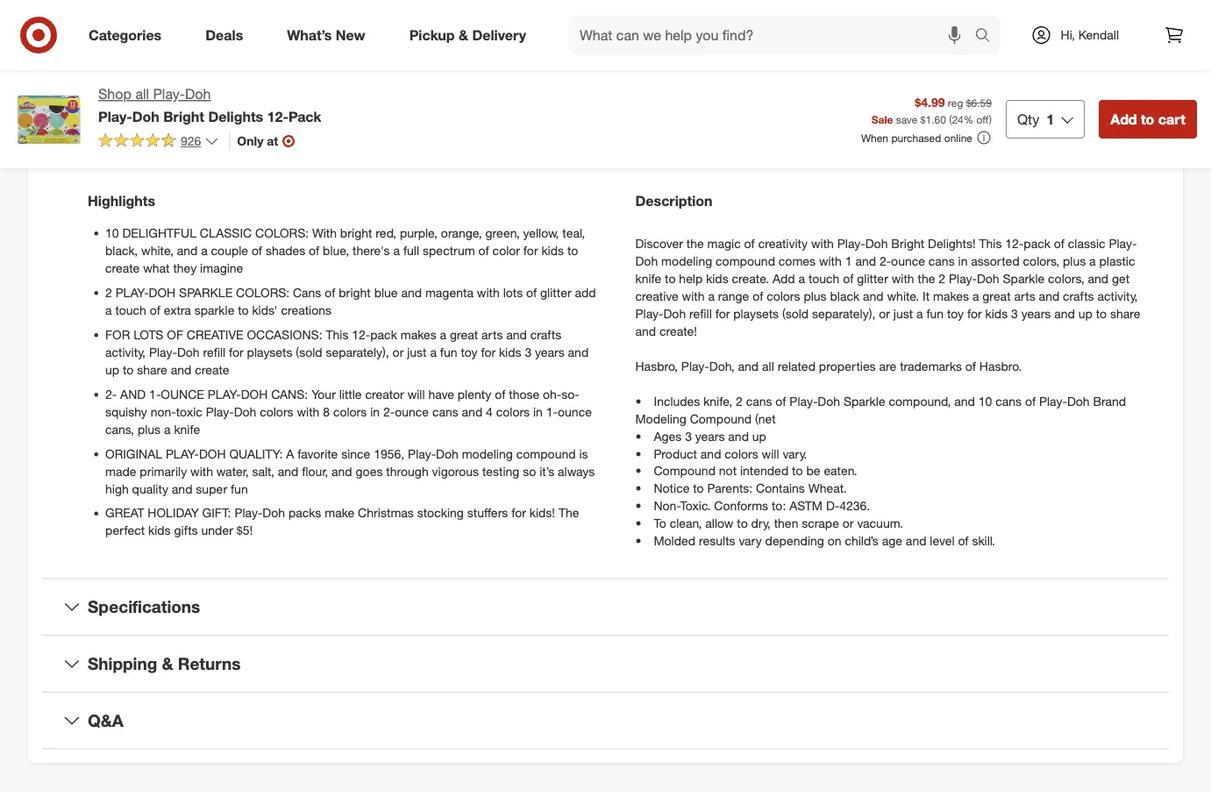 Task type: describe. For each thing, give the bounding box(es) containing it.
salt,
[[252, 463, 275, 479]]

occasions:
[[247, 327, 323, 342]]

2 inside • includes knife, 2 cans of play-doh sparkle compound, and 10 cans of play-doh brand modeling compound (net • ages 3 years and up • product and colors will vary. • compound not intended to be eaten. • notice to parents: contains wheat. • non-toxic. conforms to: astm d-4236. • to clean, allow to dry, then scrape or vacuum. • molded results vary depending on child's age and level of skill.
[[736, 393, 743, 409]]

2- inside discover the magic of creativity with play-doh bright delights! this 12-pack of classic play- doh modeling compound comes with 1 and 2-ounce cans in assorted colors, plus a plastic knife to help kids create. add a touch of glitter with the 2 play-doh sparkle colors, and get creative with a range of colors plus black and white. it makes a great arts and crafts activity, play-doh refill for playsets (sold separately), or just a fun toy for kids 3 years and up to share and create!
[[880, 253, 892, 268]]

vary.
[[783, 446, 808, 461]]

under
[[201, 523, 233, 538]]

add inside discover the magic of creativity with play-doh bright delights! this 12-pack of classic play- doh modeling compound comes with 1 and 2-ounce cans in assorted colors, plus a plastic knife to help kids create. add a touch of glitter with the 2 play-doh sparkle colors, and get creative with a range of colors plus black and white. it makes a great arts and crafts activity, play-doh refill for playsets (sold separately), or just a fun toy for kids 3 years and up to share and create!
[[773, 271, 795, 286]]

3 inside • includes knife, 2 cans of play-doh sparkle compound, and 10 cans of play-doh brand modeling compound (net • ages 3 years and up • product and colors will vary. • compound not intended to be eaten. • notice to parents: contains wheat. • non-toxic. conforms to: astm d-4236. • to clean, allow to dry, then scrape or vacuum. • molded results vary depending on child's age and level of skill.
[[685, 428, 692, 444]]

1 vertical spatial plus
[[804, 288, 827, 303]]

up inside • includes knife, 2 cans of play-doh sparkle compound, and 10 cans of play-doh brand modeling compound (net • ages 3 years and up • product and colors will vary. • compound not intended to be eaten. • notice to parents: contains wheat. • non-toxic. conforms to: astm d-4236. • to clean, allow to dry, then scrape or vacuum. • molded results vary depending on child's age and level of skill.
[[753, 428, 767, 444]]

of left hasbro.
[[966, 358, 977, 374]]

play- down delights!
[[949, 271, 977, 286]]

or inside discover the magic of creativity with play-doh bright delights! this 12-pack of classic play- doh modeling compound comes with 1 and 2-ounce cans in assorted colors, plus a plastic knife to help kids create. add a touch of glitter with the 2 play-doh sparkle colors, and get creative with a range of colors plus black and white. it makes a great arts and crafts activity, play-doh refill for playsets (sold separately), or just a fun toy for kids 3 years and up to share and create!
[[879, 306, 890, 321]]

cart
[[1159, 111, 1186, 128]]

modeling inside original play-doh quality: a favorite since 1956, play-doh modeling compound is made primarily with water, salt, and flour, and goes through vigorous testing so it's always high quality and super fun
[[462, 446, 513, 461]]

up inside for lots of creative occasions: this 12-pack makes a great arts and crafts activity, play-doh refill for playsets (sold separately), or just a fun toy for kids 3 years and up to share and create
[[105, 362, 119, 377]]

assorted
[[972, 253, 1020, 268]]

separately), inside discover the magic of creativity with play-doh bright delights! this 12-pack of classic play- doh modeling compound comes with 1 and 2-ounce cans in assorted colors, plus a plastic knife to help kids create. add a touch of glitter with the 2 play-doh sparkle colors, and get creative with a range of colors plus black and white. it makes a great arts and crafts activity, play-doh refill for playsets (sold separately), or just a fun toy for kids 3 years and up to share and create!
[[813, 306, 876, 321]]

doh inside great holiday gift: play-doh packs make christmas stocking stuffers for kids! the perfect kids gifts under $5!
[[263, 506, 285, 521]]

sparkle inside discover the magic of creativity with play-doh bright delights! this 12-pack of classic play- doh modeling compound comes with 1 and 2-ounce cans in assorted colors, plus a plastic knife to help kids create. add a touch of glitter with the 2 play-doh sparkle colors, and get creative with a range of colors plus black and white. it makes a great arts and crafts activity, play-doh refill for playsets (sold separately), or just a fun toy for kids 3 years and up to share and create!
[[1003, 271, 1045, 286]]

returns
[[178, 654, 241, 674]]

allow
[[706, 516, 734, 531]]

doh down assorted
[[977, 271, 1000, 286]]

will inside 2- and 1-ounce play-doh cans: your little creator will have plenty of those oh-so- squishy non-toxic play-doh colors with 8 colors in 2-ounce cans and 4 colors in 1-ounce cans, plus a knife
[[408, 386, 425, 402]]

knife,
[[704, 393, 733, 409]]

gift:
[[202, 506, 231, 521]]

$
[[921, 113, 926, 126]]

the
[[559, 506, 579, 521]]

glitter inside discover the magic of creativity with play-doh bright delights! this 12-pack of classic play- doh modeling compound comes with 1 and 2-ounce cans in assorted colors, plus a plastic knife to help kids create. add a touch of glitter with the 2 play-doh sparkle colors, and get creative with a range of colors plus black and white. it makes a great arts and crafts activity, play-doh refill for playsets (sold separately), or just a fun toy for kids 3 years and up to share and create!
[[857, 271, 889, 286]]

play- up black
[[838, 235, 866, 251]]

0 vertical spatial colors,
[[1024, 253, 1060, 268]]

926
[[181, 133, 201, 149]]

and inside the 10 delightful classic colors: with bright red, purple, orange, green, yellow, teal, black, white, and a couple of shades of blue, there's a full spectrum of color for kids to create what they imagine
[[177, 242, 198, 258]]

creativity
[[759, 235, 808, 251]]

pack inside discover the magic of creativity with play-doh bright delights! this 12-pack of classic play- doh modeling compound comes with 1 and 2-ounce cans in assorted colors, plus a plastic knife to help kids create. add a touch of glitter with the 2 play-doh sparkle colors, and get creative with a range of colors plus black and white. it makes a great arts and crafts activity, play-doh refill for playsets (sold separately), or just a fun toy for kids 3 years and up to share and create!
[[1024, 235, 1051, 251]]

activity, inside for lots of creative occasions: this 12-pack makes a great arts and crafts activity, play-doh refill for playsets (sold separately), or just a fun toy for kids 3 years and up to share and create
[[105, 344, 146, 360]]

cans inside 2- and 1-ounce play-doh cans: your little creator will have plenty of those oh-so- squishy non-toxic play-doh colors with 8 colors in 2-ounce cans and 4 colors in 1-ounce cans, plus a knife
[[432, 404, 459, 419]]

cans
[[293, 285, 321, 300]]

2 inside discover the magic of creativity with play-doh bright delights! this 12-pack of classic play- doh modeling compound comes with 1 and 2-ounce cans in assorted colors, plus a plastic knife to help kids create. add a touch of glitter with the 2 play-doh sparkle colors, and get creative with a range of colors plus black and white. it makes a great arts and crafts activity, play-doh refill for playsets (sold separately), or just a fun toy for kids 3 years and up to share and create!
[[939, 271, 946, 286]]

3 inside discover the magic of creativity with play-doh bright delights! this 12-pack of classic play- doh modeling compound comes with 1 and 2-ounce cans in assorted colors, plus a plastic knife to help kids create. add a touch of glitter with the 2 play-doh sparkle colors, and get creative with a range of colors plus black and white. it makes a great arts and crafts activity, play-doh refill for playsets (sold separately), or just a fun toy for kids 3 years and up to share and create!
[[1012, 306, 1019, 321]]

arts inside for lots of creative occasions: this 12-pack makes a great arts and crafts activity, play-doh refill for playsets (sold separately), or just a fun toy for kids 3 years and up to share and create
[[482, 327, 503, 342]]

related
[[778, 358, 816, 374]]

play- left 'brand'
[[1040, 393, 1068, 409]]

doh up create!
[[664, 306, 686, 321]]

stuffers
[[467, 506, 508, 521]]

are
[[880, 358, 897, 374]]

a inside the 2 play-doh sparkle colors: cans of bright blue and magenta with lots of glitter add a touch of extra sparkle to kids' creations
[[105, 302, 112, 317]]

testing
[[483, 463, 520, 479]]

colors: inside the 10 delightful classic colors: with bright red, purple, orange, green, yellow, teal, black, white, and a couple of shades of blue, there's a full spectrum of color for kids to create what they imagine
[[255, 225, 309, 240]]

kids inside the 10 delightful classic colors: with bright red, purple, orange, green, yellow, teal, black, white, and a couple of shades of blue, there's a full spectrum of color for kids to create what they imagine
[[542, 242, 564, 258]]

so-
[[562, 386, 580, 402]]

doh inside for lots of creative occasions: this 12-pack makes a great arts and crafts activity, play-doh refill for playsets (sold separately), or just a fun toy for kids 3 years and up to share and create
[[177, 344, 200, 360]]

plenty
[[458, 386, 492, 402]]

• includes knife, 2 cans of play-doh sparkle compound, and 10 cans of play-doh brand modeling compound (net • ages 3 years and up • product and colors will vary. • compound not intended to be eaten. • notice to parents: contains wheat. • non-toxic. conforms to: astm d-4236. • to clean, allow to dry, then scrape or vacuum. • molded results vary depending on child's age and level of skill.
[[636, 393, 1127, 549]]

fun inside for lots of creative occasions: this 12-pack makes a great arts and crafts activity, play-doh refill for playsets (sold separately), or just a fun toy for kids 3 years and up to share and create
[[440, 344, 458, 360]]

pack inside for lots of creative occasions: this 12-pack makes a great arts and crafts activity, play-doh refill for playsets (sold separately), or just a fun toy for kids 3 years and up to share and create
[[371, 327, 397, 342]]

to:
[[772, 499, 786, 514]]

holiday
[[148, 506, 199, 521]]

to inside the 10 delightful classic colors: with bright red, purple, orange, green, yellow, teal, black, white, and a couple of shades of blue, there's a full spectrum of color for kids to create what they imagine
[[568, 242, 578, 258]]

1 horizontal spatial the
[[918, 271, 936, 286]]

add to cart button
[[1100, 100, 1198, 139]]

toy inside discover the magic of creativity with play-doh bright delights! this 12-pack of classic play- doh modeling compound comes with 1 and 2-ounce cans in assorted colors, plus a plastic knife to help kids create. add a touch of glitter with the 2 play-doh sparkle colors, and get creative with a range of colors plus black and white. it makes a great arts and crafts activity, play-doh refill for playsets (sold separately), or just a fun toy for kids 3 years and up to share and create!
[[948, 306, 964, 321]]

of left extra
[[150, 302, 160, 317]]

about this item
[[533, 76, 679, 101]]

with inside 2- and 1-ounce play-doh cans: your little creator will have plenty of those oh-so- squishy non-toxic play-doh colors with 8 colors in 2-ounce cans and 4 colors in 1-ounce cans, plus a knife
[[297, 404, 320, 419]]

astm
[[790, 499, 823, 514]]

search button
[[967, 16, 1010, 58]]

great inside for lots of creative occasions: this 12-pack makes a great arts and crafts activity, play-doh refill for playsets (sold separately), or just a fun toy for kids 3 years and up to share and create
[[450, 327, 478, 342]]

cans,
[[105, 421, 134, 437]]

1 horizontal spatial 1
[[1047, 111, 1055, 128]]

highlights
[[88, 192, 155, 210]]

colors down little
[[333, 404, 367, 419]]

be
[[807, 463, 821, 479]]

shipping & returns
[[88, 654, 241, 674]]

a down it
[[917, 306, 923, 321]]

image of play-doh bright delights 12-pack image
[[14, 84, 84, 154]]

for down assorted
[[968, 306, 982, 321]]

glitter inside the 2 play-doh sparkle colors: cans of bright blue and magenta with lots of glitter add a touch of extra sparkle to kids' creations
[[541, 285, 572, 300]]

toxic
[[176, 404, 202, 419]]

since
[[341, 446, 371, 461]]

makes inside for lots of creative occasions: this 12-pack makes a great arts and crafts activity, play-doh refill for playsets (sold separately), or just a fun toy for kids 3 years and up to share and create
[[401, 327, 437, 342]]

categories
[[89, 26, 162, 43]]

classic
[[200, 225, 252, 240]]

kids up range
[[706, 271, 729, 286]]

not
[[719, 463, 737, 479]]

to inside add to cart "button"
[[1141, 111, 1155, 128]]

of right couple on the left top
[[252, 242, 262, 258]]

cans inside discover the magic of creativity with play-doh bright delights! this 12-pack of classic play- doh modeling compound comes with 1 and 2-ounce cans in assorted colors, plus a plastic knife to help kids create. add a touch of glitter with the 2 play-doh sparkle colors, and get creative with a range of colors plus black and white. it makes a great arts and crafts activity, play-doh refill for playsets (sold separately), or just a fun toy for kids 3 years and up to share and create!
[[929, 253, 955, 268]]

gifts
[[174, 523, 198, 538]]

high
[[105, 481, 129, 496]]

playsets inside discover the magic of creativity with play-doh bright delights! this 12-pack of classic play- doh modeling compound comes with 1 and 2-ounce cans in assorted colors, plus a plastic knife to help kids create. add a touch of glitter with the 2 play-doh sparkle colors, and get creative with a range of colors plus black and white. it makes a great arts and crafts activity, play-doh refill for playsets (sold separately), or just a fun toy for kids 3 years and up to share and create!
[[734, 306, 779, 321]]

• notice
[[636, 481, 690, 496]]

1 inside discover the magic of creativity with play-doh bright delights! this 12-pack of classic play- doh modeling compound comes with 1 and 2-ounce cans in assorted colors, plus a plastic knife to help kids create. add a touch of glitter with the 2 play-doh sparkle colors, and get creative with a range of colors plus black and white. it makes a great arts and crafts activity, play-doh refill for playsets (sold separately), or just a fun toy for kids 3 years and up to share and create!
[[846, 253, 852, 268]]

to left help
[[665, 271, 676, 286]]

of down 'with'
[[309, 242, 320, 258]]

share inside discover the magic of creativity with play-doh bright delights! this 12-pack of classic play- doh modeling compound comes with 1 and 2-ounce cans in assorted colors, plus a plastic knife to help kids create. add a touch of glitter with the 2 play-doh sparkle colors, and get creative with a range of colors plus black and white. it makes a great arts and crafts activity, play-doh refill for playsets (sold separately), or just a fun toy for kids 3 years and up to share and create!
[[1111, 306, 1141, 321]]

2 horizontal spatial plus
[[1063, 253, 1086, 268]]

doh up 926 link
[[132, 108, 160, 125]]

1 vertical spatial 2-
[[105, 386, 117, 402]]

kids inside for lots of creative occasions: this 12-pack makes a great arts and crafts activity, play-doh refill for playsets (sold separately), or just a fun toy for kids 3 years and up to share and create
[[499, 344, 522, 360]]

play- inside great holiday gift: play-doh packs make christmas stocking stuffers for kids! the perfect kids gifts under $5!
[[235, 506, 263, 521]]

makes inside discover the magic of creativity with play-doh bright delights! this 12-pack of classic play- doh modeling compound comes with 1 and 2-ounce cans in assorted colors, plus a plastic knife to help kids create. add a touch of glitter with the 2 play-doh sparkle colors, and get creative with a range of colors plus black and white. it makes a great arts and crafts activity, play-doh refill for playsets (sold separately), or just a fun toy for kids 3 years and up to share and create!
[[934, 288, 970, 303]]

or inside • includes knife, 2 cans of play-doh sparkle compound, and 10 cans of play-doh brand modeling compound (net • ages 3 years and up • product and colors will vary. • compound not intended to be eaten. • notice to parents: contains wheat. • non-toxic. conforms to: astm d-4236. • to clean, allow to dry, then scrape or vacuum. • molded results vary depending on child's age and level of skill.
[[843, 516, 854, 531]]

play- inside for lots of creative occasions: this 12-pack makes a great arts and crafts activity, play-doh refill for playsets (sold separately), or just a fun toy for kids 3 years and up to share and create
[[149, 344, 177, 360]]

it
[[923, 288, 930, 303]]

of left color
[[479, 242, 489, 258]]

(
[[950, 113, 952, 126]]

of right cans
[[325, 285, 335, 300]]

1 vertical spatial colors,
[[1049, 271, 1085, 286]]

2 vertical spatial 2-
[[383, 404, 395, 419]]

in for 2-
[[370, 404, 380, 419]]

0 horizontal spatial 1-
[[149, 386, 161, 402]]

pack
[[289, 108, 321, 125]]

always
[[558, 463, 595, 479]]

what's new
[[287, 26, 366, 43]]

1 horizontal spatial 1-
[[546, 404, 558, 419]]

• product
[[636, 446, 698, 461]]

specifications button
[[42, 579, 1170, 635]]

4
[[486, 404, 493, 419]]

of down create.
[[753, 288, 764, 303]]

12- inside discover the magic of creativity with play-doh bright delights! this 12-pack of classic play- doh modeling compound comes with 1 and 2-ounce cans in assorted colors, plus a plastic knife to help kids create. add a touch of glitter with the 2 play-doh sparkle colors, and get creative with a range of colors plus black and white. it makes a great arts and crafts activity, play-doh refill for playsets (sold separately), or just a fun toy for kids 3 years and up to share and create!
[[1006, 235, 1024, 251]]

2- and 1-ounce play-doh cans: your little creator will have plenty of those oh-so- squishy non-toxic play-doh colors with 8 colors in 2-ounce cans and 4 colors in 1-ounce cans, plus a knife
[[105, 386, 592, 437]]

of left classic
[[1054, 235, 1065, 251]]

a down classic
[[1090, 253, 1096, 268]]

with down help
[[682, 288, 705, 303]]

arts inside discover the magic of creativity with play-doh bright delights! this 12-pack of classic play- doh modeling compound comes with 1 and 2-ounce cans in assorted colors, plus a plastic knife to help kids create. add a touch of glitter with the 2 play-doh sparkle colors, and get creative with a range of colors plus black and white. it makes a great arts and crafts activity, play-doh refill for playsets (sold separately), or just a fun toy for kids 3 years and up to share and create!
[[1015, 288, 1036, 303]]

& for shipping
[[162, 654, 173, 674]]

colors down those
[[496, 404, 530, 419]]

save
[[896, 113, 918, 126]]

q&a button
[[42, 693, 1170, 749]]

with up comes
[[812, 235, 834, 251]]

play- down creative
[[636, 306, 664, 321]]

create.
[[732, 271, 770, 286]]

oh-
[[543, 386, 562, 402]]

to left the be
[[792, 463, 803, 479]]

12- inside shop all play-doh play-doh bright delights 12-pack
[[267, 108, 289, 125]]

of inside 2- and 1-ounce play-doh cans: your little creator will have plenty of those oh-so- squishy non-toxic play-doh colors with 8 colors in 2-ounce cans and 4 colors in 1-ounce cans, plus a knife
[[495, 386, 506, 402]]

lots
[[503, 285, 523, 300]]

• includes
[[636, 393, 700, 409]]

a
[[286, 446, 294, 461]]

years inside discover the magic of creativity with play-doh bright delights! this 12-pack of classic play- doh modeling compound comes with 1 and 2-ounce cans in assorted colors, plus a plastic knife to help kids create. add a touch of glitter with the 2 play-doh sparkle colors, and get creative with a range of colors plus black and white. it makes a great arts and crafts activity, play-doh refill for playsets (sold separately), or just a fun toy for kids 3 years and up to share and create!
[[1022, 306, 1051, 321]]

doh inside 2- and 1-ounce play-doh cans: your little creator will have plenty of those oh-so- squishy non-toxic play-doh colors with 8 colors in 2-ounce cans and 4 colors in 1-ounce cans, plus a knife
[[241, 386, 268, 402]]

full
[[404, 242, 419, 258]]

made
[[105, 463, 136, 479]]

kids down assorted
[[986, 306, 1008, 321]]

crafts inside discover the magic of creativity with play-doh bright delights! this 12-pack of classic play- doh modeling compound comes with 1 and 2-ounce cans in assorted colors, plus a plastic knife to help kids create. add a touch of glitter with the 2 play-doh sparkle colors, and get creative with a range of colors plus black and white. it makes a great arts and crafts activity, play-doh refill for playsets (sold separately), or just a fun toy for kids 3 years and up to share and create!
[[1064, 288, 1095, 303]]

green,
[[486, 225, 520, 240]]

a up imagine
[[201, 242, 208, 258]]

favorite
[[298, 446, 338, 461]]

in for assorted
[[959, 253, 968, 268]]

a left range
[[708, 288, 715, 303]]

with inside the 2 play-doh sparkle colors: cans of bright blue and magenta with lots of glitter add a touch of extra sparkle to kids' creations
[[477, 285, 500, 300]]

doh inside original play-doh quality: a favorite since 1956, play-doh modeling compound is made primarily with water, salt, and flour, and goes through vigorous testing so it's always high quality and super fun
[[436, 446, 459, 461]]

for inside the 10 delightful classic colors: with bright red, purple, orange, green, yellow, teal, black, white, and a couple of shades of blue, there's a full spectrum of color for kids to create what they imagine
[[524, 242, 538, 258]]

intended
[[740, 463, 789, 479]]

play- up 926 link
[[153, 86, 185, 103]]

for up plenty on the left
[[481, 344, 496, 360]]

cans down hasbro.
[[996, 393, 1022, 409]]

to inside the 2 play-doh sparkle colors: cans of bright blue and magenta with lots of glitter add a touch of extra sparkle to kids' creations
[[238, 302, 249, 317]]

colors down cans:
[[260, 404, 294, 419]]

great
[[105, 506, 144, 521]]

with up white.
[[892, 271, 915, 286]]

years inside for lots of creative occasions: this 12-pack makes a great arts and crafts activity, play-doh refill for playsets (sold separately), or just a fun toy for kids 3 years and up to share and create
[[535, 344, 565, 360]]

categories link
[[74, 16, 184, 54]]

doh down hasbro, play-doh, and all related properties are trademarks of hasbro.
[[818, 393, 841, 409]]

compound,
[[889, 393, 951, 409]]

12- inside for lots of creative occasions: this 12-pack makes a great arts and crafts activity, play-doh refill for playsets (sold separately), or just a fun toy for kids 3 years and up to share and create
[[352, 327, 371, 342]]

play- down shop
[[98, 108, 132, 125]]

get
[[1113, 271, 1130, 286]]

24
[[952, 113, 964, 126]]

1 horizontal spatial ounce
[[558, 404, 592, 419]]

8
[[323, 404, 330, 419]]

a up have
[[430, 344, 437, 360]]

play- down related at right top
[[790, 393, 818, 409]]

or inside for lots of creative occasions: this 12-pack makes a great arts and crafts activity, play-doh refill for playsets (sold separately), or just a fun toy for kids 3 years and up to share and create
[[393, 344, 404, 360]]

play-doh bright delights 12-pack, 5 of 6 image
[[14, 0, 292, 34]]

knife inside discover the magic of creativity with play-doh bright delights! this 12-pack of classic play- doh modeling compound comes with 1 and 2-ounce cans in assorted colors, plus a plastic knife to help kids create. add a touch of glitter with the 2 play-doh sparkle colors, and get creative with a range of colors plus black and white. it makes a great arts and crafts activity, play-doh refill for playsets (sold separately), or just a fun toy for kids 3 years and up to share and create!
[[636, 271, 662, 286]]

of left skill.
[[958, 534, 969, 549]]

doh up the delights
[[185, 86, 211, 103]]

d-
[[826, 499, 840, 514]]

doh left 'brand'
[[1068, 393, 1090, 409]]

hi, kendall
[[1061, 27, 1120, 43]]

plus inside 2- and 1-ounce play-doh cans: your little creator will have plenty of those oh-so- squishy non-toxic play-doh colors with 8 colors in 2-ounce cans and 4 colors in 1-ounce cans, plus a knife
[[138, 421, 161, 437]]

this inside for lots of creative occasions: this 12-pack makes a great arts and crafts activity, play-doh refill for playsets (sold separately), or just a fun toy for kids 3 years and up to share and create
[[326, 327, 349, 342]]

a down magenta
[[440, 327, 447, 342]]

0 horizontal spatial the
[[687, 235, 704, 251]]

doh for quality:
[[199, 446, 226, 461]]

magic
[[708, 235, 741, 251]]

parents:
[[708, 481, 753, 496]]

cans up the (net
[[746, 393, 773, 409]]

only
[[237, 133, 264, 149]]

for lots of creative occasions: this 12-pack makes a great arts and crafts activity, play-doh refill for playsets (sold separately), or just a fun toy for kids 3 years and up to share and create
[[105, 327, 589, 377]]

toy inside for lots of creative occasions: this 12-pack makes a great arts and crafts activity, play-doh refill for playsets (sold separately), or just a fun toy for kids 3 years and up to share and create
[[461, 344, 478, 360]]

of
[[167, 327, 183, 342]]

add inside "button"
[[1111, 111, 1138, 128]]

details button
[[42, 129, 1170, 185]]

a down comes
[[799, 271, 805, 286]]

delivery
[[472, 26, 526, 43]]

delights!
[[928, 235, 976, 251]]

1 vertical spatial all
[[763, 358, 775, 374]]

black,
[[105, 242, 138, 258]]

kids!
[[530, 506, 555, 521]]

create inside for lots of creative occasions: this 12-pack makes a great arts and crafts activity, play-doh refill for playsets (sold separately), or just a fun toy for kids 3 years and up to share and create
[[195, 362, 229, 377]]



Task type: locate. For each thing, give the bounding box(es) containing it.
little
[[339, 386, 362, 402]]

activity, down get
[[1098, 288, 1138, 303]]

play- inside 2- and 1-ounce play-doh cans: your little creator will have plenty of those oh-so- squishy non-toxic play-doh colors with 8 colors in 2-ounce cans and 4 colors in 1-ounce cans, plus a knife
[[208, 386, 241, 402]]

colors inside discover the magic of creativity with play-doh bright delights! this 12-pack of classic play- doh modeling compound comes with 1 and 2-ounce cans in assorted colors, plus a plastic knife to help kids create. add a touch of glitter with the 2 play-doh sparkle colors, and get creative with a range of colors plus black and white. it makes a great arts and crafts activity, play-doh refill for playsets (sold separately), or just a fun toy for kids 3 years and up to share and create!
[[767, 288, 801, 303]]

to inside for lots of creative occasions: this 12-pack makes a great arts and crafts activity, play-doh refill for playsets (sold separately), or just a fun toy for kids 3 years and up to share and create
[[123, 362, 134, 377]]

1 vertical spatial 10
[[979, 393, 993, 409]]

refill inside discover the magic of creativity with play-doh bright delights! this 12-pack of classic play- doh modeling compound comes with 1 and 2-ounce cans in assorted colors, plus a plastic knife to help kids create. add a touch of glitter with the 2 play-doh sparkle colors, and get creative with a range of colors plus black and white. it makes a great arts and crafts activity, play-doh refill for playsets (sold separately), or just a fun toy for kids 3 years and up to share and create!
[[690, 306, 712, 321]]

to down plastic
[[1096, 306, 1107, 321]]

refill inside for lots of creative occasions: this 12-pack makes a great arts and crafts activity, play-doh refill for playsets (sold separately), or just a fun toy for kids 3 years and up to share and create
[[203, 344, 226, 360]]

touch inside discover the magic of creativity with play-doh bright delights! this 12-pack of classic play- doh modeling compound comes with 1 and 2-ounce cans in assorted colors, plus a plastic knife to help kids create. add a touch of glitter with the 2 play-doh sparkle colors, and get creative with a range of colors plus black and white. it makes a great arts and crafts activity, play-doh refill for playsets (sold separately), or just a fun toy for kids 3 years and up to share and create!
[[809, 271, 840, 286]]

kids inside great holiday gift: play-doh packs make christmas stocking stuffers for kids! the perfect kids gifts under $5!
[[148, 523, 171, 538]]

compound inside discover the magic of creativity with play-doh bright delights! this 12-pack of classic play- doh modeling compound comes with 1 and 2-ounce cans in assorted colors, plus a plastic knife to help kids create. add a touch of glitter with the 2 play-doh sparkle colors, and get creative with a range of colors plus black and white. it makes a great arts and crafts activity, play-doh refill for playsets (sold separately), or just a fun toy for kids 3 years and up to share and create!
[[716, 253, 776, 268]]

crafts up oh-
[[531, 327, 562, 342]]

with left 8
[[297, 404, 320, 419]]

toy up trademarks
[[948, 306, 964, 321]]

0 horizontal spatial toy
[[461, 344, 478, 360]]

delights
[[208, 108, 263, 125]]

1 vertical spatial separately),
[[326, 344, 389, 360]]

all inside shop all play-doh play-doh bright delights 12-pack
[[135, 86, 149, 103]]

vigorous
[[432, 463, 479, 479]]

10 up black,
[[105, 225, 119, 240]]

skill.
[[973, 534, 996, 549]]

1 vertical spatial add
[[773, 271, 795, 286]]

1 vertical spatial will
[[762, 446, 780, 461]]

blue
[[374, 285, 398, 300]]

modeling up testing
[[462, 446, 513, 461]]

0 horizontal spatial refill
[[203, 344, 226, 360]]

1 horizontal spatial activity,
[[1098, 288, 1138, 303]]

0 horizontal spatial 2
[[105, 285, 112, 300]]

a left full in the left of the page
[[394, 242, 400, 258]]

0 vertical spatial the
[[687, 235, 704, 251]]

0 vertical spatial sparkle
[[1003, 271, 1045, 286]]

new
[[336, 26, 366, 43]]

1 up black
[[846, 253, 852, 268]]

just inside discover the magic of creativity with play-doh bright delights! this 12-pack of classic play- doh modeling compound comes with 1 and 2-ounce cans in assorted colors, plus a plastic knife to help kids create. add a touch of glitter with the 2 play-doh sparkle colors, and get creative with a range of colors plus black and white. it makes a great arts and crafts activity, play-doh refill for playsets (sold separately), or just a fun toy for kids 3 years and up to share and create!
[[894, 306, 913, 321]]

0 vertical spatial or
[[879, 306, 890, 321]]

cans down delights!
[[929, 253, 955, 268]]

great down magenta
[[450, 327, 478, 342]]

0 vertical spatial 12-
[[267, 108, 289, 125]]

qty 1
[[1018, 111, 1055, 128]]

to up "toxic."
[[693, 481, 704, 496]]

0 vertical spatial this
[[980, 235, 1002, 251]]

(sold up related at right top
[[783, 306, 809, 321]]

2 horizontal spatial fun
[[927, 306, 944, 321]]

0 horizontal spatial 3
[[525, 344, 532, 360]]

wheat.
[[809, 481, 847, 496]]

is
[[579, 446, 588, 461]]

2-
[[880, 253, 892, 268], [105, 386, 117, 402], [383, 404, 395, 419]]

sparkle down properties
[[844, 393, 886, 409]]

playsets
[[734, 306, 779, 321], [247, 344, 293, 360]]

will inside • includes knife, 2 cans of play-doh sparkle compound, and 10 cans of play-doh brand modeling compound (net • ages 3 years and up • product and colors will vary. • compound not intended to be eaten. • notice to parents: contains wheat. • non-toxic. conforms to: astm d-4236. • to clean, allow to dry, then scrape or vacuum. • molded results vary depending on child's age and level of skill.
[[762, 446, 780, 461]]

0 horizontal spatial arts
[[482, 327, 503, 342]]

0 horizontal spatial activity,
[[105, 344, 146, 360]]

1 vertical spatial years
[[535, 344, 565, 360]]

1 vertical spatial play-
[[208, 386, 241, 402]]

with inside original play-doh quality: a favorite since 1956, play-doh modeling compound is made primarily with water, salt, and flour, and goes through vigorous testing so it's always high quality and super fun
[[190, 463, 213, 479]]

1 horizontal spatial pack
[[1024, 235, 1051, 251]]

1- down oh-
[[546, 404, 558, 419]]

compound inside original play-doh quality: a favorite since 1956, play-doh modeling compound is made primarily with water, salt, and flour, and goes through vigorous testing so it's always high quality and super fun
[[517, 446, 576, 461]]

play- for sparkle
[[116, 285, 149, 300]]

3 inside for lots of creative occasions: this 12-pack makes a great arts and crafts activity, play-doh refill for playsets (sold separately), or just a fun toy for kids 3 years and up to share and create
[[525, 344, 532, 360]]

2 horizontal spatial 2-
[[880, 253, 892, 268]]

kendall
[[1079, 27, 1120, 43]]

sparkle inside • includes knife, 2 cans of play-doh sparkle compound, and 10 cans of play-doh brand modeling compound (net • ages 3 years and up • product and colors will vary. • compound not intended to be eaten. • notice to parents: contains wheat. • non-toxic. conforms to: astm d-4236. • to clean, allow to dry, then scrape or vacuum. • molded results vary depending on child's age and level of skill.
[[844, 393, 886, 409]]

crafts inside for lots of creative occasions: this 12-pack makes a great arts and crafts activity, play-doh refill for playsets (sold separately), or just a fun toy for kids 3 years and up to share and create
[[531, 327, 562, 342]]

q&a
[[88, 711, 124, 731]]

doh inside 2- and 1-ounce play-doh cans: your little creator will have plenty of those oh-so- squishy non-toxic play-doh colors with 8 colors in 2-ounce cans and 4 colors in 1-ounce cans, plus a knife
[[234, 404, 256, 419]]

1 horizontal spatial crafts
[[1064, 288, 1095, 303]]

original play-doh quality: a favorite since 1956, play-doh modeling compound is made primarily with water, salt, and flour, and goes through vigorous testing so it's always high quality and super fun
[[105, 446, 595, 496]]

1 vertical spatial great
[[450, 327, 478, 342]]

perfect
[[105, 523, 145, 538]]

play- up plastic
[[1109, 235, 1137, 251]]

child's
[[845, 534, 879, 549]]

vacuum.
[[858, 516, 904, 531]]

1 vertical spatial this
[[326, 327, 349, 342]]

fun down it
[[927, 306, 944, 321]]

doh up water,
[[199, 446, 226, 461]]

play- down of in the top of the page
[[149, 344, 177, 360]]

1 vertical spatial 1
[[846, 253, 852, 268]]

12- down the 2 play-doh sparkle colors: cans of bright blue and magenta with lots of glitter add a touch of extra sparkle to kids' creations
[[352, 327, 371, 342]]

specifications
[[88, 597, 200, 617]]

in inside discover the magic of creativity with play-doh bright delights! this 12-pack of classic play- doh modeling compound comes with 1 and 2-ounce cans in assorted colors, plus a plastic knife to help kids create. add a touch of glitter with the 2 play-doh sparkle colors, and get creative with a range of colors plus black and white. it makes a great arts and crafts activity, play-doh refill for playsets (sold separately), or just a fun toy for kids 3 years and up to share and create!
[[959, 253, 968, 268]]

when
[[862, 131, 889, 144]]

2 vertical spatial fun
[[231, 481, 248, 496]]

0 vertical spatial separately),
[[813, 306, 876, 321]]

0 horizontal spatial modeling
[[462, 446, 513, 461]]

bright inside discover the magic of creativity with play-doh bright delights! this 12-pack of classic play- doh modeling compound comes with 1 and 2-ounce cans in assorted colors, plus a plastic knife to help kids create. add a touch of glitter with the 2 play-doh sparkle colors, and get creative with a range of colors plus black and white. it makes a great arts and crafts activity, play-doh refill for playsets (sold separately), or just a fun toy for kids 3 years and up to share and create!
[[892, 235, 925, 251]]

stocking
[[417, 506, 464, 521]]

lots
[[134, 327, 164, 342]]

0 horizontal spatial (sold
[[296, 344, 323, 360]]

plus down non-
[[138, 421, 161, 437]]

2 horizontal spatial 12-
[[1006, 235, 1024, 251]]

vary
[[739, 534, 762, 549]]

doh
[[185, 86, 211, 103], [132, 108, 160, 125], [866, 235, 888, 251], [636, 253, 658, 268], [977, 271, 1000, 286], [664, 306, 686, 321], [177, 344, 200, 360], [818, 393, 841, 409], [1068, 393, 1090, 409], [234, 404, 256, 419], [436, 446, 459, 461], [263, 506, 285, 521]]

2- down creator
[[383, 404, 395, 419]]

10 down hasbro.
[[979, 393, 993, 409]]

0 vertical spatial 1
[[1047, 111, 1055, 128]]

and inside the 2 play-doh sparkle colors: cans of bright blue and magenta with lots of glitter add a touch of extra sparkle to kids' creations
[[401, 285, 422, 300]]

1 horizontal spatial 12-
[[352, 327, 371, 342]]

0 vertical spatial playsets
[[734, 306, 779, 321]]

0 horizontal spatial years
[[535, 344, 565, 360]]

doh for sparkle
[[149, 285, 176, 300]]

colors inside • includes knife, 2 cans of play-doh sparkle compound, and 10 cans of play-doh brand modeling compound (net • ages 3 years and up • product and colors will vary. • compound not intended to be eaten. • notice to parents: contains wheat. • non-toxic. conforms to: astm d-4236. • to clean, allow to dry, then scrape or vacuum. • molded results vary depending on child's age and level of skill.
[[725, 446, 759, 461]]

fun inside original play-doh quality: a favorite since 1956, play-doh modeling compound is made primarily with water, salt, and flour, and goes through vigorous testing so it's always high quality and super fun
[[231, 481, 248, 496]]

share up "and"
[[137, 362, 167, 377]]

of left those
[[495, 386, 506, 402]]

1 vertical spatial doh
[[241, 386, 268, 402]]

play- inside the 2 play-doh sparkle colors: cans of bright blue and magenta with lots of glitter add a touch of extra sparkle to kids' creations
[[116, 285, 149, 300]]

0 horizontal spatial ounce
[[395, 404, 429, 419]]

arts down assorted
[[1015, 288, 1036, 303]]

1 horizontal spatial up
[[753, 428, 767, 444]]

up
[[1079, 306, 1093, 321], [105, 362, 119, 377], [753, 428, 767, 444]]

1 vertical spatial colors:
[[236, 285, 290, 300]]

$5!
[[237, 523, 253, 538]]

1 horizontal spatial separately),
[[813, 306, 876, 321]]

knife inside 2- and 1-ounce play-doh cans: your little creator will have plenty of those oh-so- squishy non-toxic play-doh colors with 8 colors in 2-ounce cans and 4 colors in 1-ounce cans, plus a knife
[[174, 421, 200, 437]]

10 inside the 10 delightful classic colors: with bright red, purple, orange, green, yellow, teal, black, white, and a couple of shades of blue, there's a full spectrum of color for kids to create what they imagine
[[105, 225, 119, 240]]

1 vertical spatial sparkle
[[844, 393, 886, 409]]

modeling
[[636, 411, 687, 426]]

(sold inside for lots of creative occasions: this 12-pack makes a great arts and crafts activity, play-doh refill for playsets (sold separately), or just a fun toy for kids 3 years and up to share and create
[[296, 344, 323, 360]]

doh,
[[710, 358, 735, 374]]

0 vertical spatial will
[[408, 386, 425, 402]]

0 vertical spatial play-
[[116, 285, 149, 300]]

create inside the 10 delightful classic colors: with bright red, purple, orange, green, yellow, teal, black, white, and a couple of shades of blue, there's a full spectrum of color for kids to create what they imagine
[[105, 260, 140, 275]]

2 vertical spatial up
[[753, 428, 767, 444]]

1 horizontal spatial play-
[[166, 446, 199, 461]]

play- for quality:
[[166, 446, 199, 461]]

create down creative
[[195, 362, 229, 377]]

play- up $5!
[[235, 506, 263, 521]]

non-
[[151, 404, 176, 419]]

of left 'brand'
[[1026, 393, 1036, 409]]

1 horizontal spatial great
[[983, 288, 1011, 303]]

this
[[980, 235, 1002, 251], [326, 327, 349, 342]]

of up black
[[843, 271, 854, 286]]

1 horizontal spatial in
[[533, 404, 543, 419]]

What can we help you find? suggestions appear below search field
[[569, 16, 980, 54]]

years up hasbro.
[[1022, 306, 1051, 321]]

ounce inside discover the magic of creativity with play-doh bright delights! this 12-pack of classic play- doh modeling compound comes with 1 and 2-ounce cans in assorted colors, plus a plastic knife to help kids create. add a touch of glitter with the 2 play-doh sparkle colors, and get creative with a range of colors plus black and white. it makes a great arts and crafts activity, play-doh refill for playsets (sold separately), or just a fun toy for kids 3 years and up to share and create!
[[892, 253, 926, 268]]

1 horizontal spatial refill
[[690, 306, 712, 321]]

playsets down the occasions:
[[247, 344, 293, 360]]

for inside great holiday gift: play-doh packs make christmas stocking stuffers for kids! the perfect kids gifts under $5!
[[512, 506, 526, 521]]

1 horizontal spatial add
[[1111, 111, 1138, 128]]

of right "lots"
[[527, 285, 537, 300]]

up inside discover the magic of creativity with play-doh bright delights! this 12-pack of classic play- doh modeling compound comes with 1 and 2-ounce cans in assorted colors, plus a plastic knife to help kids create. add a touch of glitter with the 2 play-doh sparkle colors, and get creative with a range of colors plus black and white. it makes a great arts and crafts activity, play-doh refill for playsets (sold separately), or just a fun toy for kids 3 years and up to share and create!
[[1079, 306, 1093, 321]]

glitter
[[857, 271, 889, 286], [541, 285, 572, 300]]

plus left black
[[804, 288, 827, 303]]

a inside 2- and 1-ounce play-doh cans: your little creator will have plenty of those oh-so- squishy non-toxic play-doh colors with 8 colors in 2-ounce cans and 4 colors in 1-ounce cans, plus a knife
[[164, 421, 171, 437]]

comes
[[779, 253, 816, 268]]

1 vertical spatial compound
[[517, 446, 576, 461]]

2 vertical spatial doh
[[199, 446, 226, 461]]

refill down creative
[[203, 344, 226, 360]]

fun inside discover the magic of creativity with play-doh bright delights! this 12-pack of classic play- doh modeling compound comes with 1 and 2-ounce cans in assorted colors, plus a plastic knife to help kids create. add a touch of glitter with the 2 play-doh sparkle colors, and get creative with a range of colors plus black and white. it makes a great arts and crafts activity, play-doh refill for playsets (sold separately), or just a fun toy for kids 3 years and up to share and create!
[[927, 306, 944, 321]]

teal,
[[563, 225, 585, 240]]

crafts
[[1064, 288, 1095, 303], [531, 327, 562, 342]]

1 horizontal spatial touch
[[809, 271, 840, 286]]

christmas
[[358, 506, 414, 521]]

1 vertical spatial share
[[137, 362, 167, 377]]

0 vertical spatial crafts
[[1064, 288, 1095, 303]]

touch up 'for'
[[115, 302, 146, 317]]

for left kids!
[[512, 506, 526, 521]]

1 horizontal spatial compound
[[716, 253, 776, 268]]

in down creator
[[370, 404, 380, 419]]

0 horizontal spatial sparkle
[[844, 393, 886, 409]]

2 up 'for'
[[105, 285, 112, 300]]

contains
[[756, 481, 805, 496]]

1 vertical spatial the
[[918, 271, 936, 286]]

original
[[105, 446, 162, 461]]

separately), inside for lots of creative occasions: this 12-pack makes a great arts and crafts activity, play-doh refill for playsets (sold separately), or just a fun toy for kids 3 years and up to share and create
[[326, 344, 389, 360]]

compound up create.
[[716, 253, 776, 268]]

this inside discover the magic of creativity with play-doh bright delights! this 12-pack of classic play- doh modeling compound comes with 1 and 2-ounce cans in assorted colors, plus a plastic knife to help kids create. add a touch of glitter with the 2 play-doh sparkle colors, and get creative with a range of colors plus black and white. it makes a great arts and crafts activity, play-doh refill for playsets (sold separately), or just a fun toy for kids 3 years and up to share and create!
[[980, 235, 1002, 251]]

on
[[828, 534, 842, 549]]

image gallery element
[[14, 0, 585, 39]]

through
[[386, 463, 429, 479]]

play- inside original play-doh quality: a favorite since 1956, play-doh modeling compound is made primarily with water, salt, and flour, and goes through vigorous testing so it's always high quality and super fun
[[166, 446, 199, 461]]

0 vertical spatial great
[[983, 288, 1011, 303]]

eaten.
[[824, 463, 858, 479]]

0 vertical spatial compound
[[716, 253, 776, 268]]

white,
[[141, 242, 174, 258]]

0 vertical spatial makes
[[934, 288, 970, 303]]

1 vertical spatial up
[[105, 362, 119, 377]]

conforms
[[715, 499, 769, 514]]

1 vertical spatial 1-
[[546, 404, 558, 419]]

all
[[135, 86, 149, 103], [763, 358, 775, 374]]

%
[[964, 113, 974, 126]]

0 horizontal spatial separately),
[[326, 344, 389, 360]]

playsets inside for lots of creative occasions: this 12-pack makes a great arts and crafts activity, play-doh refill for playsets (sold separately), or just a fun toy for kids 3 years and up to share and create
[[247, 344, 293, 360]]

1 horizontal spatial doh
[[199, 446, 226, 461]]

10
[[105, 225, 119, 240], [979, 393, 993, 409]]

(sold down the occasions:
[[296, 344, 323, 360]]

1 vertical spatial or
[[393, 344, 404, 360]]

3 up those
[[525, 344, 532, 360]]

ounce
[[892, 253, 926, 268], [395, 404, 429, 419], [558, 404, 592, 419]]

age
[[882, 534, 903, 549]]

10 inside • includes knife, 2 cans of play-doh sparkle compound, and 10 cans of play-doh brand modeling compound (net • ages 3 years and up • product and colors will vary. • compound not intended to be eaten. • notice to parents: contains wheat. • non-toxic. conforms to: astm d-4236. • to clean, allow to dry, then scrape or vacuum. • molded results vary depending on child's age and level of skill.
[[979, 393, 993, 409]]

of right magic
[[745, 235, 755, 251]]

up down classic
[[1079, 306, 1093, 321]]

0 horizontal spatial plus
[[138, 421, 161, 437]]

will up intended
[[762, 446, 780, 461]]

at
[[267, 133, 278, 149]]

just inside for lots of creative occasions: this 12-pack makes a great arts and crafts activity, play-doh refill for playsets (sold separately), or just a fun toy for kids 3 years and up to share and create
[[407, 344, 427, 360]]

add down comes
[[773, 271, 795, 286]]

makes
[[934, 288, 970, 303], [401, 327, 437, 342]]

for
[[524, 242, 538, 258], [716, 306, 730, 321], [968, 306, 982, 321], [229, 344, 244, 360], [481, 344, 496, 360], [512, 506, 526, 521]]

they
[[173, 260, 197, 275]]

& inside dropdown button
[[162, 654, 173, 674]]

brand
[[1094, 393, 1127, 409]]

activity, down 'for'
[[105, 344, 146, 360]]

all left related at right top
[[763, 358, 775, 374]]

doh up white.
[[866, 235, 888, 251]]

play- inside 2- and 1-ounce play-doh cans: your little creator will have plenty of those oh-so- squishy non-toxic play-doh colors with 8 colors in 2-ounce cans and 4 colors in 1-ounce cans, plus a knife
[[206, 404, 234, 419]]

to up "and"
[[123, 362, 134, 377]]

2 right 'knife,'
[[736, 393, 743, 409]]

(sold inside discover the magic of creativity with play-doh bright delights! this 12-pack of classic play- doh modeling compound comes with 1 and 2-ounce cans in assorted colors, plus a plastic knife to help kids create. add a touch of glitter with the 2 play-doh sparkle colors, and get creative with a range of colors plus black and white. it makes a great arts and crafts activity, play-doh refill for playsets (sold separately), or just a fun toy for kids 3 years and up to share and create!
[[783, 306, 809, 321]]

compound up it's
[[517, 446, 576, 461]]

share inside for lots of creative occasions: this 12-pack makes a great arts and crafts activity, play-doh refill for playsets (sold separately), or just a fun toy for kids 3 years and up to share and create
[[137, 362, 167, 377]]

item
[[637, 76, 679, 101]]

cans down have
[[432, 404, 459, 419]]

to down conforms
[[737, 516, 748, 531]]

colors, right assorted
[[1024, 253, 1060, 268]]

0 horizontal spatial touch
[[115, 302, 146, 317]]

activity, inside discover the magic of creativity with play-doh bright delights! this 12-pack of classic play- doh modeling compound comes with 1 and 2-ounce cans in assorted colors, plus a plastic knife to help kids create. add a touch of glitter with the 2 play-doh sparkle colors, and get creative with a range of colors plus black and white. it makes a great arts and crafts activity, play-doh refill for playsets (sold separately), or just a fun toy for kids 3 years and up to share and create!
[[1098, 288, 1138, 303]]

color
[[493, 242, 520, 258]]

0 vertical spatial pack
[[1024, 235, 1051, 251]]

1 vertical spatial makes
[[401, 327, 437, 342]]

great down assorted
[[983, 288, 1011, 303]]

kids'
[[252, 302, 278, 317]]

0 horizontal spatial doh
[[149, 285, 176, 300]]

0 vertical spatial 10
[[105, 225, 119, 240]]

1 vertical spatial just
[[407, 344, 427, 360]]

1 vertical spatial bright
[[892, 235, 925, 251]]

0 vertical spatial all
[[135, 86, 149, 103]]

2- up white.
[[880, 253, 892, 268]]

for down creative
[[229, 344, 244, 360]]

there's
[[353, 242, 390, 258]]

delightful
[[122, 225, 197, 240]]

bright inside shop all play-doh play-doh bright delights 12-pack
[[163, 108, 204, 125]]

bright inside the 10 delightful classic colors: with bright red, purple, orange, green, yellow, teal, black, white, and a couple of shades of blue, there's a full spectrum of color for kids to create what they imagine
[[340, 225, 372, 240]]

years up oh-
[[535, 344, 565, 360]]

play-
[[116, 285, 149, 300], [208, 386, 241, 402], [166, 446, 199, 461]]

play- inside original play-doh quality: a favorite since 1956, play-doh modeling compound is made primarily with water, salt, and flour, and goes through vigorous testing so it's always high quality and super fun
[[408, 446, 436, 461]]

makes down magenta
[[401, 327, 437, 342]]

0 vertical spatial bright
[[340, 225, 372, 240]]

0 horizontal spatial create
[[105, 260, 140, 275]]

modeling inside discover the magic of creativity with play-doh bright delights! this 12-pack of classic play- doh modeling compound comes with 1 and 2-ounce cans in assorted colors, plus a plastic knife to help kids create. add a touch of glitter with the 2 play-doh sparkle colors, and get creative with a range of colors plus black and white. it makes a great arts and crafts activity, play-doh refill for playsets (sold separately), or just a fun toy for kids 3 years and up to share and create!
[[662, 253, 713, 268]]

2 horizontal spatial play-
[[208, 386, 241, 402]]

red,
[[376, 225, 397, 240]]

1 vertical spatial arts
[[482, 327, 503, 342]]

2 inside the 2 play-doh sparkle colors: cans of bright blue and magenta with lots of glitter add a touch of extra sparkle to kids' creations
[[105, 285, 112, 300]]

2- left "and"
[[105, 386, 117, 402]]

crafts down classic
[[1064, 288, 1095, 303]]

& right "pickup"
[[459, 26, 469, 43]]

0 horizontal spatial this
[[326, 327, 349, 342]]

0 horizontal spatial add
[[773, 271, 795, 286]]

0 vertical spatial colors:
[[255, 225, 309, 240]]

926 link
[[98, 132, 219, 153]]

1 vertical spatial &
[[162, 654, 173, 674]]

ounce down so-
[[558, 404, 592, 419]]

for down range
[[716, 306, 730, 321]]

doh down of in the top of the page
[[177, 344, 200, 360]]

ounce down creator
[[395, 404, 429, 419]]

$6.59
[[967, 96, 992, 109]]

& for pickup
[[459, 26, 469, 43]]

0 horizontal spatial just
[[407, 344, 427, 360]]

a down assorted
[[973, 288, 980, 303]]

of
[[745, 235, 755, 251], [1054, 235, 1065, 251], [252, 242, 262, 258], [309, 242, 320, 258], [479, 242, 489, 258], [843, 271, 854, 286], [325, 285, 335, 300], [527, 285, 537, 300], [753, 288, 764, 303], [150, 302, 160, 317], [966, 358, 977, 374], [495, 386, 506, 402], [776, 393, 787, 409], [1026, 393, 1036, 409], [958, 534, 969, 549]]

0 horizontal spatial 2-
[[105, 386, 117, 402]]

1 vertical spatial create
[[195, 362, 229, 377]]

in down those
[[533, 404, 543, 419]]

0 horizontal spatial playsets
[[247, 344, 293, 360]]

magenta
[[425, 285, 474, 300]]

with right comes
[[819, 253, 842, 268]]

and
[[120, 386, 146, 402]]

1.60
[[926, 113, 947, 126]]

1 horizontal spatial playsets
[[734, 306, 779, 321]]

2 horizontal spatial 2
[[939, 271, 946, 286]]

12- up at
[[267, 108, 289, 125]]

colors down create.
[[767, 288, 801, 303]]

modeling
[[662, 253, 713, 268], [462, 446, 513, 461]]

search
[[967, 28, 1010, 45]]

0 vertical spatial touch
[[809, 271, 840, 286]]

12- up assorted
[[1006, 235, 1024, 251]]

black
[[830, 288, 860, 303]]

colors up not
[[725, 446, 759, 461]]

creative
[[187, 327, 244, 342]]

fun up have
[[440, 344, 458, 360]]

years inside • includes knife, 2 cans of play-doh sparkle compound, and 10 cans of play-doh brand modeling compound (net • ages 3 years and up • product and colors will vary. • compound not intended to be eaten. • notice to parents: contains wheat. • non-toxic. conforms to: astm d-4236. • to clean, allow to dry, then scrape or vacuum. • molded results vary depending on child's age and level of skill.
[[696, 428, 725, 444]]

play- up through
[[408, 446, 436, 461]]

this up assorted
[[980, 235, 1002, 251]]

kids up those
[[499, 344, 522, 360]]

0 vertical spatial 2-
[[880, 253, 892, 268]]

doh inside the 2 play-doh sparkle colors: cans of bright blue and magenta with lots of glitter add a touch of extra sparkle to kids' creations
[[149, 285, 176, 300]]

touch inside the 2 play-doh sparkle colors: cans of bright blue and magenta with lots of glitter add a touch of extra sparkle to kids' creations
[[115, 302, 146, 317]]

scrape
[[802, 516, 840, 531]]

of up the (net
[[776, 393, 787, 409]]

help
[[679, 271, 703, 286]]

2 vertical spatial play-
[[166, 446, 199, 461]]

compound
[[716, 253, 776, 268], [517, 446, 576, 461]]

bright up 926
[[163, 108, 204, 125]]

trademarks
[[900, 358, 962, 374]]

in
[[959, 253, 968, 268], [370, 404, 380, 419], [533, 404, 543, 419]]

cans:
[[271, 386, 308, 402]]

with left "lots"
[[477, 285, 500, 300]]

great inside discover the magic of creativity with play-doh bright delights! this 12-pack of classic play- doh modeling compound comes with 1 and 2-ounce cans in assorted colors, plus a plastic knife to help kids create. add a touch of glitter with the 2 play-doh sparkle colors, and get creative with a range of colors plus black and white. it makes a great arts and crafts activity, play-doh refill for playsets (sold separately), or just a fun toy for kids 3 years and up to share and create!
[[983, 288, 1011, 303]]

deals link
[[191, 16, 265, 54]]

doh left cans:
[[241, 386, 268, 402]]

doh down discover on the top right
[[636, 253, 658, 268]]

1 horizontal spatial 2-
[[383, 404, 395, 419]]

1 horizontal spatial all
[[763, 358, 775, 374]]

0 vertical spatial fun
[[927, 306, 944, 321]]

play- right hasbro,
[[682, 358, 710, 374]]

1 horizontal spatial will
[[762, 446, 780, 461]]

in down delights!
[[959, 253, 968, 268]]

creative
[[636, 288, 679, 303]]

2 vertical spatial 3
[[685, 428, 692, 444]]

colors: inside the 2 play-doh sparkle colors: cans of bright blue and magenta with lots of glitter add a touch of extra sparkle to kids' creations
[[236, 285, 290, 300]]

cans
[[929, 253, 955, 268], [746, 393, 773, 409], [996, 393, 1022, 409], [432, 404, 459, 419]]

quality:
[[229, 446, 283, 461]]

doh inside original play-doh quality: a favorite since 1956, play-doh modeling compound is made primarily with water, salt, and flour, and goes through vigorous testing so it's always high quality and super fun
[[199, 446, 226, 461]]

bright inside the 2 play-doh sparkle colors: cans of bright blue and magenta with lots of glitter add a touch of extra sparkle to kids' creations
[[339, 285, 371, 300]]



Task type: vqa. For each thing, say whether or not it's contained in the screenshot.
cuddly
no



